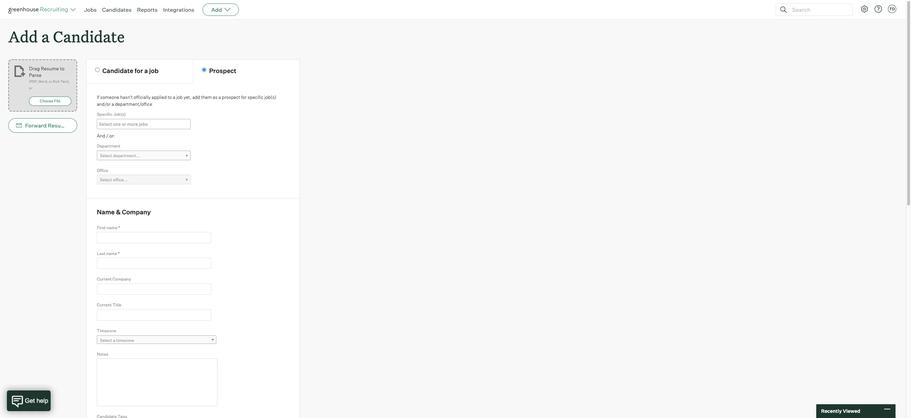 Task type: vqa. For each thing, say whether or not it's contained in the screenshot.
or:
yes



Task type: describe. For each thing, give the bounding box(es) containing it.
Notes text field
[[97, 359, 218, 407]]

* for last name *
[[118, 251, 120, 256]]

current for current company
[[97, 277, 112, 282]]

viewed
[[843, 408, 861, 414]]

word,
[[39, 79, 48, 84]]

specific job(s)
[[97, 112, 126, 117]]

office
[[97, 168, 108, 173]]

&
[[116, 208, 121, 216]]

last
[[97, 251, 105, 256]]

rich
[[53, 79, 60, 84]]

(pdf,
[[29, 79, 38, 84]]

td button
[[889, 5, 897, 13]]

department...
[[113, 153, 140, 158]]

name for first
[[107, 225, 117, 230]]

text),
[[61, 79, 70, 84]]

prospect
[[209, 67, 236, 75]]

recently viewed
[[822, 408, 861, 414]]

a up the officially
[[144, 67, 148, 75]]

to inside if someone hasn't officially applied to a job yet, add them as a prospect for specific job(s) and/or a department/office
[[168, 95, 172, 100]]

parse
[[29, 72, 41, 78]]

td button
[[887, 3, 898, 14]]

td
[[890, 7, 895, 11]]

0 horizontal spatial for
[[135, 67, 143, 75]]

hasn't
[[120, 95, 133, 100]]

candidates
[[102, 6, 132, 13]]

select for select a timezone
[[100, 338, 112, 343]]

add a candidate
[[8, 26, 125, 47]]

select a timezone
[[100, 338, 134, 343]]

1 vertical spatial or
[[29, 86, 32, 90]]

timezone
[[97, 328, 116, 334]]

specific
[[97, 112, 112, 117]]

as
[[213, 95, 218, 100]]

Search text field
[[791, 5, 847, 15]]

/
[[106, 133, 108, 139]]

applied
[[152, 95, 167, 100]]

a down someone
[[112, 101, 114, 107]]

add button
[[203, 3, 239, 16]]

name
[[97, 208, 115, 216]]

drag
[[29, 66, 40, 71]]

office...
[[113, 177, 127, 182]]

choose
[[40, 99, 53, 104]]

select department... link
[[97, 151, 191, 161]]

first name *
[[97, 225, 120, 230]]

last name *
[[97, 251, 120, 256]]

or:
[[109, 133, 115, 139]]

title
[[113, 303, 121, 308]]

0 vertical spatial company
[[122, 208, 151, 216]]

someone
[[100, 95, 119, 100]]

specific
[[248, 95, 264, 100]]

resume for forward
[[48, 122, 69, 129]]

if
[[97, 95, 99, 100]]

jobs
[[84, 6, 97, 13]]

email
[[79, 122, 93, 129]]

1 vertical spatial candidate
[[102, 67, 133, 75]]

candidate for a job
[[102, 67, 159, 75]]

first
[[97, 225, 106, 230]]

0 vertical spatial job
[[149, 67, 159, 75]]



Task type: locate. For each thing, give the bounding box(es) containing it.
None text field
[[97, 284, 211, 295]]

department
[[97, 144, 120, 149]]

company up title
[[113, 277, 131, 282]]

0 horizontal spatial or
[[29, 86, 32, 90]]

name right the first
[[107, 225, 117, 230]]

1 vertical spatial job
[[176, 95, 183, 100]]

* down &
[[118, 225, 120, 230]]

1 horizontal spatial add
[[211, 6, 222, 13]]

resume left via
[[48, 122, 69, 129]]

resume up rich
[[41, 66, 59, 71]]

forward
[[25, 122, 47, 129]]

configure image
[[861, 5, 869, 13]]

job(s)
[[113, 112, 126, 117]]

job left yet, at top left
[[176, 95, 183, 100]]

recently
[[822, 408, 842, 414]]

None text field
[[97, 120, 194, 129], [97, 232, 211, 243], [97, 258, 211, 269], [97, 310, 211, 321], [97, 120, 194, 129], [97, 232, 211, 243], [97, 258, 211, 269], [97, 310, 211, 321]]

add inside popup button
[[211, 6, 222, 13]]

1 vertical spatial company
[[113, 277, 131, 282]]

1 vertical spatial to
[[168, 95, 172, 100]]

reports
[[137, 6, 158, 13]]

1 vertical spatial for
[[241, 95, 247, 100]]

job
[[149, 67, 159, 75], [176, 95, 183, 100]]

forward resume via email
[[25, 122, 93, 129]]

1 vertical spatial select
[[100, 177, 112, 182]]

0 vertical spatial name
[[107, 225, 117, 230]]

current
[[97, 277, 112, 282], [97, 303, 112, 308]]

prospect
[[222, 95, 240, 100]]

1 vertical spatial current
[[97, 303, 112, 308]]

add for add
[[211, 6, 222, 13]]

job inside if someone hasn't officially applied to a job yet, add them as a prospect for specific job(s) and/or a department/office
[[176, 95, 183, 100]]

0 vertical spatial resume
[[41, 66, 59, 71]]

current left title
[[97, 303, 112, 308]]

2 vertical spatial select
[[100, 338, 112, 343]]

0 horizontal spatial add
[[8, 26, 38, 47]]

and
[[97, 133, 105, 139]]

file
[[54, 99, 60, 104]]

1 vertical spatial add
[[8, 26, 38, 47]]

to inside the drag resume to parse (pdf, word, or rich text), or
[[60, 66, 64, 71]]

a
[[41, 26, 49, 47], [144, 67, 148, 75], [173, 95, 175, 100], [219, 95, 221, 100], [112, 101, 114, 107], [113, 338, 115, 343]]

select office... link
[[97, 175, 191, 185]]

add
[[192, 95, 200, 100]]

candidate
[[53, 26, 125, 47], [102, 67, 133, 75]]

current down last
[[97, 277, 112, 282]]

1 select from the top
[[100, 153, 112, 158]]

Candidate for a job radio
[[95, 68, 100, 72]]

department/office
[[115, 101, 152, 107]]

1 horizontal spatial or
[[49, 79, 52, 84]]

reports link
[[137, 6, 158, 13]]

current company
[[97, 277, 131, 282]]

a left timezone
[[113, 338, 115, 343]]

0 horizontal spatial to
[[60, 66, 64, 71]]

select down 'office'
[[100, 177, 112, 182]]

1 horizontal spatial job
[[176, 95, 183, 100]]

resume for drag
[[41, 66, 59, 71]]

name right last
[[106, 251, 117, 256]]

3 select from the top
[[100, 338, 112, 343]]

resume inside the drag resume to parse (pdf, word, or rich text), or
[[41, 66, 59, 71]]

a left yet, at top left
[[173, 95, 175, 100]]

for
[[135, 67, 143, 75], [241, 95, 247, 100]]

name for last
[[106, 251, 117, 256]]

for left specific
[[241, 95, 247, 100]]

if someone hasn't officially applied to a job yet, add them as a prospect for specific job(s) and/or a department/office
[[97, 95, 277, 107]]

0 vertical spatial candidate
[[53, 26, 125, 47]]

0 vertical spatial or
[[49, 79, 52, 84]]

for inside if someone hasn't officially applied to a job yet, add them as a prospect for specific job(s) and/or a department/office
[[241, 95, 247, 100]]

via
[[70, 122, 78, 129]]

current for current title
[[97, 303, 112, 308]]

2 select from the top
[[100, 177, 112, 182]]

to up "text),"
[[60, 66, 64, 71]]

candidates link
[[102, 6, 132, 13]]

jobs link
[[84, 6, 97, 13]]

add
[[211, 6, 222, 13], [8, 26, 38, 47]]

drag resume to parse (pdf, word, or rich text), or
[[29, 66, 70, 90]]

integrations
[[163, 6, 195, 13]]

*
[[118, 225, 120, 230], [118, 251, 120, 256]]

candidate right candidate for a job radio
[[102, 67, 133, 75]]

them
[[201, 95, 212, 100]]

select
[[100, 153, 112, 158], [100, 177, 112, 182], [100, 338, 112, 343]]

select office...
[[100, 177, 127, 182]]

name
[[107, 225, 117, 230], [106, 251, 117, 256]]

resume inside forward resume via email button
[[48, 122, 69, 129]]

1 vertical spatial name
[[106, 251, 117, 256]]

select inside select a timezone link
[[100, 338, 112, 343]]

to
[[60, 66, 64, 71], [168, 95, 172, 100]]

for up the officially
[[135, 67, 143, 75]]

timezone
[[116, 338, 134, 343]]

add for add a candidate
[[8, 26, 38, 47]]

name & company
[[97, 208, 151, 216]]

a down greenhouse recruiting image
[[41, 26, 49, 47]]

0 vertical spatial add
[[211, 6, 222, 13]]

choose file
[[40, 99, 60, 104]]

notes
[[97, 352, 108, 357]]

or down (pdf,
[[29, 86, 32, 90]]

1 horizontal spatial to
[[168, 95, 172, 100]]

select down timezone
[[100, 338, 112, 343]]

to right applied
[[168, 95, 172, 100]]

* right last
[[118, 251, 120, 256]]

1 horizontal spatial for
[[241, 95, 247, 100]]

candidate down jobs
[[53, 26, 125, 47]]

0 vertical spatial select
[[100, 153, 112, 158]]

resume
[[41, 66, 59, 71], [48, 122, 69, 129]]

job up applied
[[149, 67, 159, 75]]

select down department on the left of the page
[[100, 153, 112, 158]]

or left rich
[[49, 79, 52, 84]]

yet,
[[184, 95, 191, 100]]

or
[[49, 79, 52, 84], [29, 86, 32, 90]]

Prospect radio
[[202, 68, 207, 72]]

officially
[[134, 95, 151, 100]]

1 current from the top
[[97, 277, 112, 282]]

job(s)
[[265, 95, 277, 100]]

company right &
[[122, 208, 151, 216]]

select for select department...
[[100, 153, 112, 158]]

current title
[[97, 303, 121, 308]]

0 vertical spatial current
[[97, 277, 112, 282]]

0 vertical spatial *
[[118, 225, 120, 230]]

select inside 'select department...' link
[[100, 153, 112, 158]]

company
[[122, 208, 151, 216], [113, 277, 131, 282]]

and / or:
[[97, 133, 115, 139]]

* for first name *
[[118, 225, 120, 230]]

integrations link
[[163, 6, 195, 13]]

0 vertical spatial to
[[60, 66, 64, 71]]

greenhouse recruiting image
[[8, 6, 70, 14]]

select inside select office... link
[[100, 177, 112, 182]]

1 vertical spatial *
[[118, 251, 120, 256]]

select department...
[[100, 153, 140, 158]]

a right the as
[[219, 95, 221, 100]]

0 vertical spatial for
[[135, 67, 143, 75]]

select a timezone link
[[97, 335, 217, 345]]

forward resume via email button
[[8, 118, 93, 133]]

0 horizontal spatial job
[[149, 67, 159, 75]]

1 vertical spatial resume
[[48, 122, 69, 129]]

2 current from the top
[[97, 303, 112, 308]]

select for select office...
[[100, 177, 112, 182]]

and/or
[[97, 101, 111, 107]]



